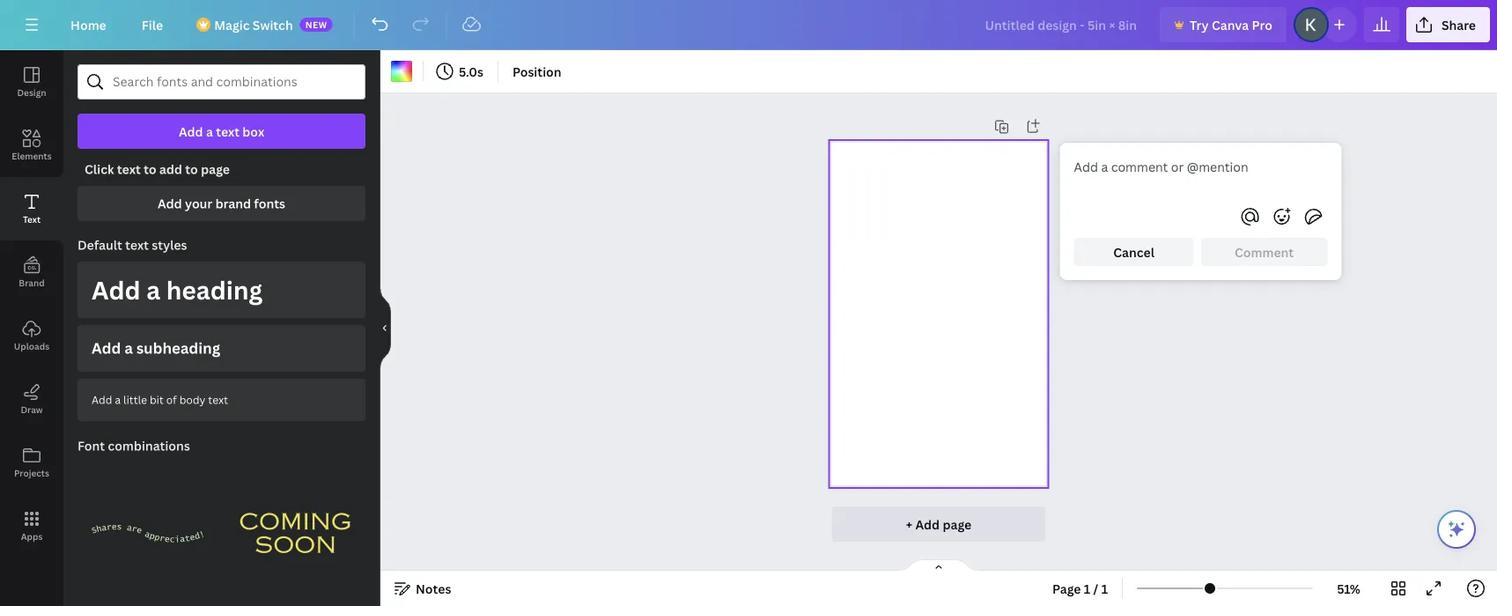 Task type: describe. For each thing, give the bounding box(es) containing it.
notes
[[416, 580, 451, 597]]

projects
[[14, 467, 49, 479]]

5.0s
[[459, 63, 484, 80]]

fonts
[[254, 195, 285, 212]]

add your brand fonts button
[[78, 186, 366, 221]]

add a text box button
[[78, 114, 366, 149]]

comment
[[1235, 244, 1294, 260]]

page 1 / 1
[[1053, 580, 1108, 597]]

your
[[185, 195, 213, 212]]

font
[[78, 437, 105, 454]]

styles
[[152, 237, 187, 253]]

Comment draft. Add a comment or @mention. text field
[[1074, 157, 1328, 196]]

/
[[1094, 580, 1099, 597]]

+
[[906, 516, 913, 533]]

add
[[159, 161, 182, 178]]

add for add your brand fonts
[[158, 195, 182, 212]]

add for add a little bit of body text
[[92, 392, 112, 407]]

heading
[[166, 273, 263, 307]]

draw button
[[0, 367, 63, 431]]

5.0s button
[[431, 57, 491, 85]]

elements button
[[0, 114, 63, 177]]

text
[[23, 213, 41, 225]]

file button
[[128, 7, 177, 42]]

try
[[1190, 16, 1209, 33]]

add a subheading button
[[78, 325, 366, 372]]

elements
[[12, 150, 52, 162]]

new
[[305, 19, 328, 30]]

position button
[[506, 57, 569, 85]]

add a heading button
[[78, 262, 366, 318]]

text left "styles"
[[125, 237, 149, 253]]

home link
[[56, 7, 120, 42]]

page
[[1053, 580, 1081, 597]]

a for little
[[115, 392, 121, 407]]

brand
[[19, 277, 45, 289]]

Design title text field
[[971, 7, 1153, 42]]

+ add page button
[[832, 507, 1046, 542]]

2 1 from the left
[[1102, 580, 1108, 597]]

a for text
[[206, 123, 213, 140]]

canva
[[1212, 16, 1249, 33]]

add for add a subheading
[[92, 338, 121, 358]]

uploads button
[[0, 304, 63, 367]]

add a heading
[[92, 273, 263, 307]]

magic switch
[[214, 16, 293, 33]]

of
[[166, 392, 177, 407]]

combinations
[[108, 437, 190, 454]]

2 to from the left
[[185, 161, 198, 178]]

51% button
[[1321, 574, 1378, 603]]

add a subheading
[[92, 338, 220, 358]]

hide image
[[380, 286, 391, 370]]

main menu bar
[[0, 0, 1498, 50]]

0 vertical spatial page
[[201, 161, 230, 178]]

default
[[78, 237, 122, 253]]

home
[[70, 16, 106, 33]]

#ffffff image
[[391, 61, 412, 82]]

text inside button
[[216, 123, 240, 140]]

subheading
[[136, 338, 220, 358]]

bit
[[150, 392, 164, 407]]

apps button
[[0, 494, 63, 558]]

side panel tab list
[[0, 50, 63, 558]]



Task type: locate. For each thing, give the bounding box(es) containing it.
click
[[85, 161, 114, 178]]

text
[[216, 123, 240, 140], [117, 161, 141, 178], [125, 237, 149, 253], [208, 392, 228, 407]]

text button
[[0, 177, 63, 241]]

51%
[[1337, 580, 1361, 597]]

projects button
[[0, 431, 63, 494]]

add up add
[[179, 123, 203, 140]]

Search fonts and combinations search field
[[113, 65, 330, 99]]

add your brand fonts
[[158, 195, 285, 212]]

text left the box
[[216, 123, 240, 140]]

0 horizontal spatial page
[[201, 161, 230, 178]]

click text to add to page
[[85, 161, 230, 178]]

a inside "button"
[[115, 392, 121, 407]]

add
[[179, 123, 203, 140], [158, 195, 182, 212], [92, 273, 141, 307], [92, 338, 121, 358], [92, 392, 112, 407], [916, 516, 940, 533]]

add a little bit of body text button
[[78, 379, 366, 421]]

text right click
[[117, 161, 141, 178]]

to right add
[[185, 161, 198, 178]]

design
[[17, 86, 46, 98]]

add inside 'button'
[[916, 516, 940, 533]]

switch
[[253, 16, 293, 33]]

little
[[123, 392, 147, 407]]

add inside "button"
[[92, 392, 112, 407]]

0 horizontal spatial to
[[144, 161, 156, 178]]

+ add page
[[906, 516, 972, 533]]

draw
[[21, 403, 43, 415]]

comment button
[[1201, 238, 1328, 266]]

a down "styles"
[[146, 273, 160, 307]]

1 1 from the left
[[1084, 580, 1091, 597]]

add a little bit of body text
[[92, 392, 228, 407]]

a left the box
[[206, 123, 213, 140]]

add down default
[[92, 273, 141, 307]]

brand button
[[0, 241, 63, 304]]

font combinations
[[78, 437, 190, 454]]

canva assistant image
[[1447, 519, 1468, 540]]

a inside button
[[146, 273, 160, 307]]

1
[[1084, 580, 1091, 597], [1102, 580, 1108, 597]]

default text styles
[[78, 237, 187, 253]]

cancel
[[1114, 244, 1155, 260]]

page up add your brand fonts button
[[201, 161, 230, 178]]

add inside button
[[92, 273, 141, 307]]

1 to from the left
[[144, 161, 156, 178]]

text right 'body' on the bottom of page
[[208, 392, 228, 407]]

try canva pro button
[[1160, 7, 1287, 42]]

add left subheading
[[92, 338, 121, 358]]

body
[[179, 392, 206, 407]]

a for heading
[[146, 273, 160, 307]]

add a text box
[[179, 123, 264, 140]]

add right +
[[916, 516, 940, 533]]

add for add a heading
[[92, 273, 141, 307]]

page inside + add page 'button'
[[943, 516, 972, 533]]

1 horizontal spatial to
[[185, 161, 198, 178]]

share button
[[1407, 7, 1491, 42]]

magic
[[214, 16, 250, 33]]

design button
[[0, 50, 63, 114]]

notes button
[[388, 574, 459, 603]]

to
[[144, 161, 156, 178], [185, 161, 198, 178]]

add left little
[[92, 392, 112, 407]]

0 horizontal spatial 1
[[1084, 580, 1091, 597]]

try canva pro
[[1190, 16, 1273, 33]]

1 horizontal spatial 1
[[1102, 580, 1108, 597]]

cancel button
[[1074, 238, 1194, 266]]

brand
[[215, 195, 251, 212]]

share
[[1442, 16, 1477, 33]]

file
[[142, 16, 163, 33]]

a left little
[[115, 392, 121, 407]]

position
[[513, 63, 562, 80]]

page up show pages image
[[943, 516, 972, 533]]

a
[[206, 123, 213, 140], [146, 273, 160, 307], [125, 338, 133, 358], [115, 392, 121, 407]]

add left your
[[158, 195, 182, 212]]

show pages image
[[897, 559, 981, 573]]

box
[[243, 123, 264, 140]]

1 right /
[[1102, 580, 1108, 597]]

add for add a text box
[[179, 123, 203, 140]]

uploads
[[14, 340, 49, 352]]

text inside "button"
[[208, 392, 228, 407]]

a for subheading
[[125, 338, 133, 358]]

1 left /
[[1084, 580, 1091, 597]]

apps
[[21, 530, 43, 542]]

a left subheading
[[125, 338, 133, 358]]

pro
[[1252, 16, 1273, 33]]

to left add
[[144, 161, 156, 178]]

page
[[201, 161, 230, 178], [943, 516, 972, 533]]

1 vertical spatial page
[[943, 516, 972, 533]]

1 horizontal spatial page
[[943, 516, 972, 533]]



Task type: vqa. For each thing, say whether or not it's contained in the screenshot.
easier.
no



